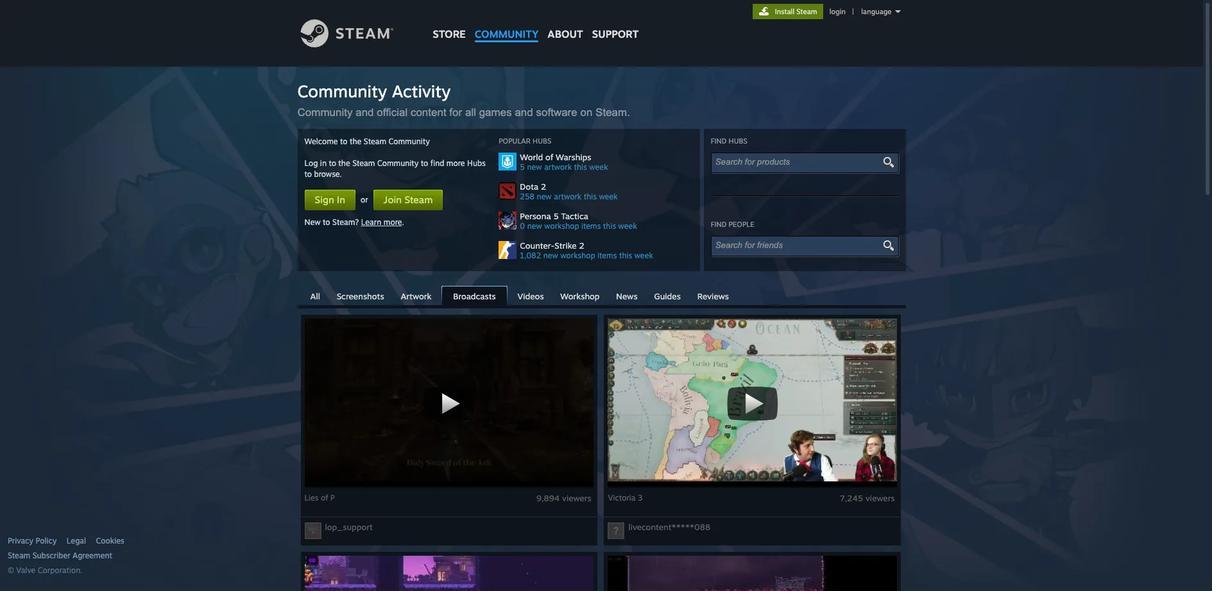 Task type: vqa. For each thing, say whether or not it's contained in the screenshot.
more to the left
yes



Task type: locate. For each thing, give the bounding box(es) containing it.
find left people
[[711, 220, 727, 229]]

steam right the install
[[797, 7, 818, 16]]

items
[[582, 222, 601, 231], [598, 251, 617, 261]]

this
[[574, 162, 587, 172], [584, 192, 597, 202], [603, 222, 617, 231], [620, 251, 633, 261]]

sign in
[[315, 194, 345, 206]]

1 vertical spatial workshop
[[561, 251, 596, 261]]

legal link
[[67, 537, 86, 547]]

5
[[520, 162, 525, 172], [554, 211, 559, 222]]

0 horizontal spatial of
[[321, 494, 328, 503]]

subscriber
[[33, 552, 70, 561]]

new inside persona 5 tactica 0 new workshop items this week
[[528, 222, 542, 231]]

community
[[475, 28, 539, 40]]

this up dota 2 258 new artwork this week
[[574, 162, 587, 172]]

more right find at the left top of page
[[447, 159, 465, 168]]

all link
[[304, 287, 327, 305]]

new
[[305, 218, 321, 227]]

new to steam? learn more .
[[305, 218, 404, 227]]

in
[[320, 159, 327, 168]]

2 viewers from the left
[[866, 494, 895, 504]]

lop_support
[[325, 523, 373, 533]]

of
[[546, 152, 554, 162], [321, 494, 328, 503]]

new inside counter-strike 2 1,082 new workshop items this week
[[544, 251, 559, 261]]

0 horizontal spatial and
[[356, 107, 374, 119]]

this inside persona 5 tactica 0 new workshop items this week
[[603, 222, 617, 231]]

this up tactica
[[584, 192, 597, 202]]

workshop for 2
[[561, 251, 596, 261]]

None image field
[[881, 157, 896, 168], [881, 240, 896, 252], [881, 157, 896, 168], [881, 240, 896, 252]]

artwork inside world of warships 5 new artwork this week
[[545, 162, 572, 172]]

persona
[[520, 211, 551, 222]]

support
[[592, 28, 639, 40]]

find
[[711, 137, 727, 146], [711, 220, 727, 229]]

livecontent*****088 link
[[629, 523, 711, 533]]

of left p
[[321, 494, 328, 503]]

workshop
[[545, 222, 579, 231], [561, 251, 596, 261]]

1 and from the left
[[356, 107, 374, 119]]

log
[[305, 159, 318, 168]]

steam down official
[[364, 137, 387, 146]]

videos link
[[511, 287, 551, 305]]

1 find from the top
[[711, 137, 727, 146]]

None text field
[[716, 157, 884, 167], [716, 241, 884, 250], [716, 157, 884, 167], [716, 241, 884, 250]]

0 vertical spatial artwork
[[545, 162, 572, 172]]

week up counter-strike 2 link
[[619, 222, 638, 231]]

and
[[356, 107, 374, 119], [515, 107, 533, 119]]

artwork up dota 2 258 new artwork this week
[[545, 162, 572, 172]]

find left hubs
[[711, 137, 727, 146]]

install steam link
[[753, 4, 824, 19]]

week
[[590, 162, 608, 172], [599, 192, 618, 202], [619, 222, 638, 231], [635, 251, 654, 261]]

2 right dota
[[541, 182, 547, 192]]

steam.
[[596, 107, 630, 119]]

all
[[310, 292, 320, 302]]

1 vertical spatial hubs
[[468, 159, 486, 168]]

more right the learn
[[384, 218, 402, 227]]

items down persona 5 tactica link
[[598, 251, 617, 261]]

2 right strike
[[579, 241, 585, 251]]

join steam
[[384, 194, 433, 206]]

cookies steam subscriber agreement © valve corporation.
[[8, 537, 124, 576]]

hubs up world
[[533, 137, 552, 146]]

1 vertical spatial more
[[384, 218, 402, 227]]

the
[[350, 137, 362, 146], [339, 159, 350, 168]]

community inside log in to the steam community to find more hubs to browse.
[[377, 159, 419, 168]]

privacy policy
[[8, 537, 57, 546]]

browse.
[[314, 170, 342, 179]]

2 inside dota 2 258 new artwork this week
[[541, 182, 547, 192]]

5 up dota
[[520, 162, 525, 172]]

this up news link
[[620, 251, 633, 261]]

corporation.
[[38, 566, 83, 576]]

strike
[[555, 241, 577, 251]]

workshop down persona 5 tactica 0 new workshop items this week
[[561, 251, 596, 261]]

store
[[433, 28, 466, 40]]

this up counter-strike 2 link
[[603, 222, 617, 231]]

1 vertical spatial items
[[598, 251, 617, 261]]

login
[[830, 7, 846, 16]]

guides
[[655, 292, 681, 302]]

week inside world of warships 5 new artwork this week
[[590, 162, 608, 172]]

viewers for 7,245
[[866, 494, 895, 504]]

0 vertical spatial more
[[447, 159, 465, 168]]

warships
[[556, 152, 592, 162]]

week up dota 2 link
[[590, 162, 608, 172]]

hubs
[[533, 137, 552, 146], [468, 159, 486, 168]]

new for world
[[527, 162, 542, 172]]

0 vertical spatial of
[[546, 152, 554, 162]]

popular hubs
[[499, 137, 552, 146]]

items inside counter-strike 2 1,082 new workshop items this week
[[598, 251, 617, 261]]

steam down welcome to the steam community
[[353, 159, 375, 168]]

0 vertical spatial workshop
[[545, 222, 579, 231]]

workshop
[[561, 292, 600, 302]]

0 horizontal spatial 5
[[520, 162, 525, 172]]

new for counter-
[[544, 251, 559, 261]]

workshop up strike
[[545, 222, 579, 231]]

new right 0
[[528, 222, 542, 231]]

1 horizontal spatial 5
[[554, 211, 559, 222]]

content
[[411, 107, 447, 119]]

this inside world of warships 5 new artwork this week
[[574, 162, 587, 172]]

9,894
[[537, 494, 560, 504]]

games
[[479, 107, 512, 119]]

items up counter-strike 2 1,082 new workshop items this week
[[582, 222, 601, 231]]

©
[[8, 566, 14, 576]]

to down log
[[305, 170, 312, 179]]

steam for install steam
[[797, 7, 818, 16]]

1 horizontal spatial viewers
[[866, 494, 895, 504]]

of right world
[[546, 152, 554, 162]]

new inside world of warships 5 new artwork this week
[[527, 162, 542, 172]]

1 vertical spatial find
[[711, 220, 727, 229]]

counter-strike 2 link
[[520, 241, 694, 251]]

world of warships 5 new artwork this week
[[520, 152, 608, 172]]

persona 5 tactica link
[[520, 211, 694, 222]]

1 vertical spatial of
[[321, 494, 328, 503]]

5 inside persona 5 tactica 0 new workshop items this week
[[554, 211, 559, 222]]

tactica
[[561, 211, 589, 222]]

community up official
[[298, 81, 387, 101]]

0 horizontal spatial hubs
[[468, 159, 486, 168]]

lies of p
[[305, 494, 335, 503]]

community up welcome
[[298, 107, 353, 119]]

week up news link
[[635, 251, 654, 261]]

to right new
[[323, 218, 330, 227]]

1 horizontal spatial of
[[546, 152, 554, 162]]

to right the in at the top left of page
[[329, 159, 336, 168]]

0 vertical spatial hubs
[[533, 137, 552, 146]]

2 find from the top
[[711, 220, 727, 229]]

1 horizontal spatial hubs
[[533, 137, 552, 146]]

0 horizontal spatial 2
[[541, 182, 547, 192]]

items inside persona 5 tactica 0 new workshop items this week
[[582, 222, 601, 231]]

install steam
[[775, 7, 818, 16]]

in
[[337, 194, 345, 206]]

broadcasts link
[[442, 286, 508, 307]]

5 left tactica
[[554, 211, 559, 222]]

and right 'games' at the top left of page
[[515, 107, 533, 119]]

viewers right 9,894
[[562, 494, 592, 504]]

1 vertical spatial artwork
[[554, 192, 582, 202]]

steam inside cookies steam subscriber agreement © valve corporation.
[[8, 552, 30, 561]]

1 horizontal spatial and
[[515, 107, 533, 119]]

1 vertical spatial the
[[339, 159, 350, 168]]

to left find at the left top of page
[[421, 159, 428, 168]]

workshop inside persona 5 tactica 0 new workshop items this week
[[545, 222, 579, 231]]

steam down privacy in the left of the page
[[8, 552, 30, 561]]

2 and from the left
[[515, 107, 533, 119]]

1 vertical spatial 2
[[579, 241, 585, 251]]

workshop inside counter-strike 2 1,082 new workshop items this week
[[561, 251, 596, 261]]

0 vertical spatial 2
[[541, 182, 547, 192]]

0 vertical spatial 5
[[520, 162, 525, 172]]

viewers right 7,245
[[866, 494, 895, 504]]

1 vertical spatial 5
[[554, 211, 559, 222]]

login link
[[827, 7, 849, 16]]

steam for cookies steam subscriber agreement © valve corporation.
[[8, 552, 30, 561]]

1 horizontal spatial more
[[447, 159, 465, 168]]

counter-
[[520, 241, 555, 251]]

steam
[[797, 7, 818, 16], [364, 137, 387, 146], [353, 159, 375, 168], [405, 194, 433, 206], [8, 552, 30, 561]]

community up the join
[[377, 159, 419, 168]]

dota 2 258 new artwork this week
[[520, 182, 618, 202]]

broadcasts
[[454, 292, 496, 302]]

the right welcome
[[350, 137, 362, 146]]

1 viewers from the left
[[562, 494, 592, 504]]

0 horizontal spatial more
[[384, 218, 402, 227]]

store link
[[429, 0, 470, 47]]

0 horizontal spatial viewers
[[562, 494, 592, 504]]

legal
[[67, 537, 86, 546]]

3
[[638, 494, 643, 503]]

artwork up tactica
[[554, 192, 582, 202]]

p
[[331, 494, 335, 503]]

hubs right find at the left top of page
[[468, 159, 486, 168]]

new right 258
[[537, 192, 552, 202]]

new right the 1,082
[[544, 251, 559, 261]]

people
[[729, 220, 755, 229]]

new up dota
[[527, 162, 542, 172]]

this inside counter-strike 2 1,082 new workshop items this week
[[620, 251, 633, 261]]

hubs
[[729, 137, 748, 146]]

0 vertical spatial find
[[711, 137, 727, 146]]

week up persona 5 tactica link
[[599, 192, 618, 202]]

of for lies
[[321, 494, 328, 503]]

of inside world of warships 5 new artwork this week
[[546, 152, 554, 162]]

steam right the join
[[405, 194, 433, 206]]

and left official
[[356, 107, 374, 119]]

1 horizontal spatial 2
[[579, 241, 585, 251]]

week inside persona 5 tactica 0 new workshop items this week
[[619, 222, 638, 231]]

about link
[[543, 0, 588, 44]]

join
[[384, 194, 402, 206]]

the up browse. at the top left of page
[[339, 159, 350, 168]]

all
[[465, 107, 476, 119]]

0 vertical spatial items
[[582, 222, 601, 231]]



Task type: describe. For each thing, give the bounding box(es) containing it.
language
[[862, 7, 892, 16]]

new for persona
[[528, 222, 542, 231]]

news
[[617, 292, 638, 302]]

privacy
[[8, 537, 33, 546]]

victoria 3
[[608, 494, 643, 503]]

learn
[[361, 218, 382, 227]]

week inside dota 2 258 new artwork this week
[[599, 192, 618, 202]]

viewers for 9,894
[[562, 494, 592, 504]]

news link
[[610, 287, 644, 305]]

new inside dota 2 258 new artwork this week
[[537, 192, 552, 202]]

cookies
[[96, 537, 124, 546]]

world of warships link
[[520, 152, 694, 162]]

reviews link
[[691, 287, 736, 305]]

privacy policy link
[[8, 537, 57, 547]]

community activity community and official content for all games and software on steam.
[[298, 81, 637, 119]]

sign in link
[[305, 190, 356, 211]]

.
[[402, 218, 404, 227]]

steam inside log in to the steam community to find more hubs to browse.
[[353, 159, 375, 168]]

2 inside counter-strike 2 1,082 new workshop items this week
[[579, 241, 585, 251]]

9,894 viewers
[[537, 494, 594, 504]]

this inside dota 2 258 new artwork this week
[[584, 192, 597, 202]]

lies
[[305, 494, 319, 503]]

artwork
[[401, 292, 432, 302]]

screenshots
[[337, 292, 384, 302]]

for
[[450, 107, 462, 119]]

workshop for tactica
[[545, 222, 579, 231]]

popular
[[499, 137, 531, 146]]

official
[[377, 107, 408, 119]]

steam for join steam
[[405, 194, 433, 206]]

support link
[[588, 0, 644, 44]]

the inside log in to the steam community to find more hubs to browse.
[[339, 159, 350, 168]]

items for 2
[[598, 251, 617, 261]]

guides link
[[648, 287, 688, 305]]

about
[[548, 28, 584, 40]]

reviews
[[698, 292, 729, 302]]

find hubs
[[711, 137, 748, 146]]

items for tactica
[[582, 222, 601, 231]]

steam subscriber agreement link
[[8, 552, 294, 562]]

livecontent*****088
[[629, 523, 711, 533]]

valve
[[16, 566, 36, 576]]

dota 2 link
[[520, 182, 694, 192]]

0
[[520, 222, 525, 231]]

learn more link
[[361, 218, 402, 227]]

lop_support link
[[325, 523, 373, 533]]

counter-strike 2 1,082 new workshop items this week
[[520, 241, 654, 261]]

find people
[[711, 220, 755, 229]]

artwork link
[[394, 287, 438, 305]]

software
[[536, 107, 578, 119]]

hubs inside log in to the steam community to find more hubs to browse.
[[468, 159, 486, 168]]

258
[[520, 192, 535, 202]]

on
[[581, 107, 593, 119]]

week inside counter-strike 2 1,082 new workshop items this week
[[635, 251, 654, 261]]

5 inside world of warships 5 new artwork this week
[[520, 162, 525, 172]]

cookies link
[[96, 537, 124, 547]]

of for world
[[546, 152, 554, 162]]

community up log in to the steam community to find more hubs to browse.
[[389, 137, 430, 146]]

videos
[[518, 292, 544, 302]]

|
[[853, 7, 855, 16]]

find for find people
[[711, 220, 727, 229]]

workshop link
[[554, 287, 606, 305]]

login | language
[[830, 7, 892, 16]]

find for find hubs
[[711, 137, 727, 146]]

7,245
[[841, 494, 864, 504]]

policy
[[36, 537, 57, 546]]

steam?
[[333, 218, 359, 227]]

victoria
[[608, 494, 636, 503]]

agreement
[[73, 552, 112, 561]]

persona 5 tactica 0 new workshop items this week
[[520, 211, 638, 231]]

world
[[520, 152, 543, 162]]

1,082
[[520, 251, 541, 261]]

more inside log in to the steam community to find more hubs to browse.
[[447, 159, 465, 168]]

to right welcome
[[340, 137, 348, 146]]

sign
[[315, 194, 334, 206]]

find
[[431, 159, 445, 168]]

log in to the steam community to find more hubs to browse.
[[305, 159, 486, 179]]

community link
[[470, 0, 543, 47]]

or
[[361, 195, 368, 205]]

artwork inside dota 2 258 new artwork this week
[[554, 192, 582, 202]]

activity
[[392, 81, 451, 101]]

0 vertical spatial the
[[350, 137, 362, 146]]

7,245 viewers
[[841, 494, 898, 504]]



